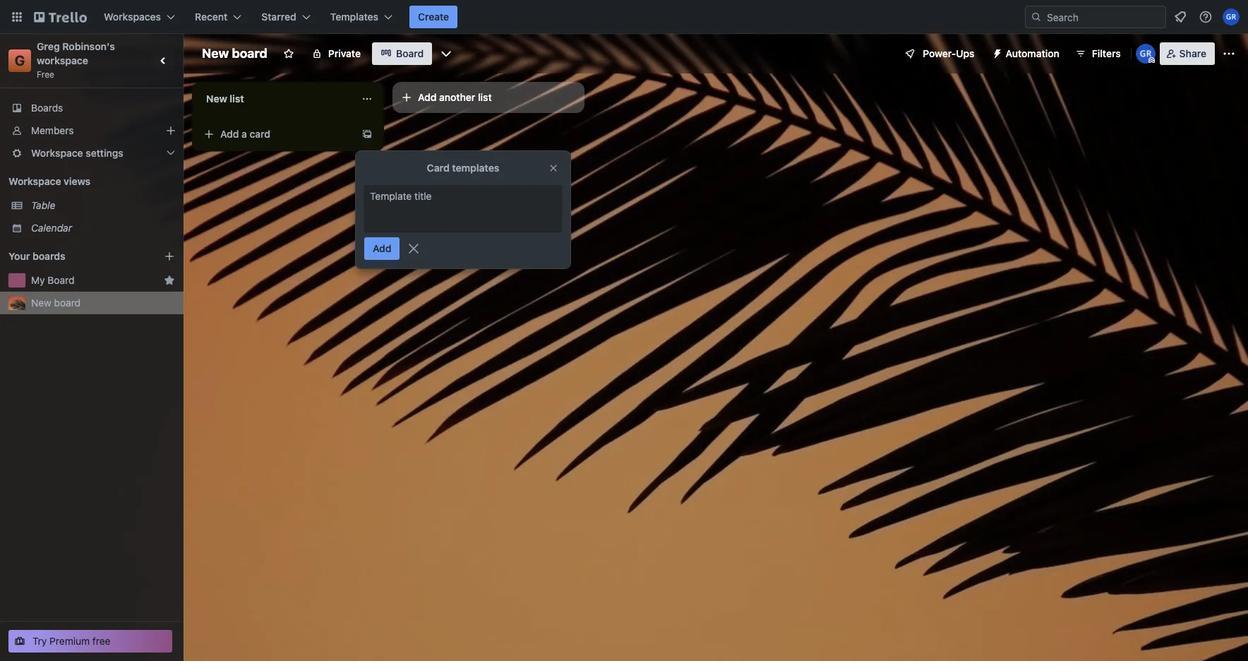 Task type: vqa. For each thing, say whether or not it's contained in the screenshot.
NEW BOARD
yes



Task type: describe. For each thing, give the bounding box(es) containing it.
g
[[15, 52, 25, 69]]

workspace
[[37, 54, 88, 66]]

workspaces button
[[95, 6, 184, 28]]

templates button
[[322, 6, 401, 28]]

board inside button
[[48, 274, 75, 286]]

power-ups
[[923, 47, 975, 59]]

workspace for workspace settings
[[31, 147, 83, 159]]

settings
[[86, 147, 124, 159]]

workspace navigation collapse icon image
[[154, 51, 174, 71]]

add a card
[[220, 128, 271, 140]]

greg
[[37, 40, 60, 52]]

new board inside text box
[[202, 46, 268, 61]]

greg robinson's workspace link
[[37, 40, 118, 66]]

add board image
[[164, 251, 175, 262]]

board inside new board link
[[54, 297, 81, 309]]

free
[[92, 635, 111, 647]]

greg robinson (gregrobinson96) image
[[1136, 44, 1156, 64]]

power-
[[923, 47, 957, 59]]

my
[[31, 274, 45, 286]]

your
[[8, 250, 30, 262]]

add button
[[364, 237, 400, 260]]

boards link
[[0, 97, 184, 119]]

New list text field
[[198, 88, 353, 110]]

close popover image
[[548, 162, 559, 174]]

recent
[[195, 11, 228, 23]]

greg robinson (gregrobinson96) image
[[1223, 8, 1240, 25]]

primary element
[[0, 0, 1249, 34]]

card
[[250, 128, 271, 140]]

free
[[37, 69, 54, 80]]

sm image
[[986, 42, 1006, 62]]

starred button
[[253, 6, 319, 28]]

members
[[31, 124, 74, 136]]

share
[[1180, 47, 1207, 59]]

recent button
[[187, 6, 250, 28]]

create button
[[410, 6, 458, 28]]

workspace settings button
[[0, 142, 184, 165]]

g link
[[8, 49, 31, 72]]

back to home image
[[34, 6, 87, 28]]

premium
[[50, 635, 90, 647]]

new for new list text box
[[206, 93, 227, 105]]

list inside new list text box
[[230, 93, 244, 105]]

boards
[[31, 102, 63, 114]]

my board
[[31, 274, 75, 286]]

power-ups button
[[895, 42, 984, 65]]

add a card button
[[198, 123, 356, 146]]

1 vertical spatial new board
[[31, 297, 81, 309]]

card templates
[[427, 162, 500, 174]]

list inside add another list button
[[478, 91, 492, 103]]

add another list button
[[393, 82, 585, 113]]

templates
[[330, 11, 379, 23]]

0 notifications image
[[1173, 8, 1189, 25]]

1 horizontal spatial board
[[396, 47, 424, 59]]

0 vertical spatial new
[[202, 46, 229, 61]]



Task type: locate. For each thing, give the bounding box(es) containing it.
workspace down members
[[31, 147, 83, 159]]

star or unstar board image
[[283, 48, 294, 59]]

1 vertical spatial board
[[54, 297, 81, 309]]

filters button
[[1071, 42, 1126, 65]]

your boards
[[8, 250, 65, 262]]

create
[[418, 11, 449, 23]]

workspace
[[31, 147, 83, 159], [8, 175, 61, 187]]

switch to… image
[[10, 10, 24, 24]]

new
[[202, 46, 229, 61], [206, 93, 227, 105], [31, 297, 51, 309]]

1 horizontal spatial new board
[[202, 46, 268, 61]]

try
[[32, 635, 47, 647]]

automation button
[[986, 42, 1069, 65]]

create from template… image
[[362, 129, 373, 140]]

this member is an admin of this board. image
[[1149, 57, 1155, 64]]

1 vertical spatial add
[[220, 128, 239, 140]]

2 vertical spatial new
[[31, 297, 51, 309]]

new list
[[206, 93, 244, 105]]

new board link
[[31, 296, 175, 310]]

new for new board link
[[31, 297, 51, 309]]

table
[[31, 199, 55, 211]]

0 vertical spatial new board
[[202, 46, 268, 61]]

1 horizontal spatial list
[[478, 91, 492, 103]]

calendar link
[[31, 221, 175, 235]]

board link
[[372, 42, 432, 65]]

0 horizontal spatial list
[[230, 93, 244, 105]]

workspaces
[[104, 11, 161, 23]]

try premium free
[[32, 635, 111, 647]]

board
[[396, 47, 424, 59], [48, 274, 75, 286]]

starred icon image
[[164, 275, 175, 286]]

your boards with 2 items element
[[8, 248, 143, 265]]

workspace inside "popup button"
[[31, 147, 83, 159]]

1 vertical spatial workspace
[[8, 175, 61, 187]]

0 horizontal spatial board
[[48, 274, 75, 286]]

table link
[[31, 198, 175, 213]]

Search field
[[1043, 6, 1166, 28]]

add another list
[[418, 91, 492, 103]]

board left 'star or unstar board' image on the left top of the page
[[232, 46, 268, 61]]

0 horizontal spatial board
[[54, 297, 81, 309]]

2 vertical spatial add
[[373, 242, 392, 254]]

private
[[328, 47, 361, 59]]

list
[[478, 91, 492, 103], [230, 93, 244, 105]]

add for a
[[220, 128, 239, 140]]

members link
[[0, 119, 184, 142]]

Board name text field
[[195, 42, 275, 65]]

0 vertical spatial board
[[232, 46, 268, 61]]

1 horizontal spatial board
[[232, 46, 268, 61]]

a
[[242, 128, 247, 140]]

0 vertical spatial board
[[396, 47, 424, 59]]

robinson's
[[62, 40, 115, 52]]

1 vertical spatial new
[[206, 93, 227, 105]]

automation
[[1006, 47, 1060, 59]]

my board button
[[31, 273, 158, 287]]

workspace for workspace views
[[8, 175, 61, 187]]

add for another
[[418, 91, 437, 103]]

new board down my board
[[31, 297, 81, 309]]

2 horizontal spatial add
[[418, 91, 437, 103]]

new down recent popup button
[[202, 46, 229, 61]]

0 horizontal spatial add
[[220, 128, 239, 140]]

new up add a card
[[206, 93, 227, 105]]

0 vertical spatial workspace
[[31, 147, 83, 159]]

new board
[[202, 46, 268, 61], [31, 297, 81, 309]]

private button
[[303, 42, 369, 65]]

workspace views
[[8, 175, 90, 187]]

Template title text field
[[370, 189, 557, 227]]

views
[[64, 175, 90, 187]]

board right my
[[48, 274, 75, 286]]

board left customize views image
[[396, 47, 424, 59]]

open information menu image
[[1199, 10, 1214, 24]]

ups
[[957, 47, 975, 59]]

templates
[[452, 162, 500, 174]]

calendar
[[31, 222, 72, 234]]

another
[[439, 91, 476, 103]]

1 vertical spatial board
[[48, 274, 75, 286]]

list right the another
[[478, 91, 492, 103]]

board down my board
[[54, 297, 81, 309]]

workspace settings
[[31, 147, 124, 159]]

customize views image
[[440, 47, 454, 61]]

0 horizontal spatial new board
[[31, 297, 81, 309]]

list up a
[[230, 93, 244, 105]]

show menu image
[[1223, 47, 1237, 61]]

1 horizontal spatial add
[[373, 242, 392, 254]]

filters
[[1093, 47, 1121, 59]]

search image
[[1031, 11, 1043, 23]]

add
[[418, 91, 437, 103], [220, 128, 239, 140], [373, 242, 392, 254]]

new board down recent popup button
[[202, 46, 268, 61]]

board
[[232, 46, 268, 61], [54, 297, 81, 309]]

add inside 'button'
[[373, 242, 392, 254]]

new down my
[[31, 297, 51, 309]]

card
[[427, 162, 450, 174]]

greg robinson's workspace free
[[37, 40, 118, 80]]

starred
[[262, 11, 296, 23]]

try premium free button
[[8, 630, 172, 653]]

boards
[[33, 250, 65, 262]]

board inside new board text box
[[232, 46, 268, 61]]

workspace up table
[[8, 175, 61, 187]]

0 vertical spatial add
[[418, 91, 437, 103]]

share button
[[1160, 42, 1216, 65]]



